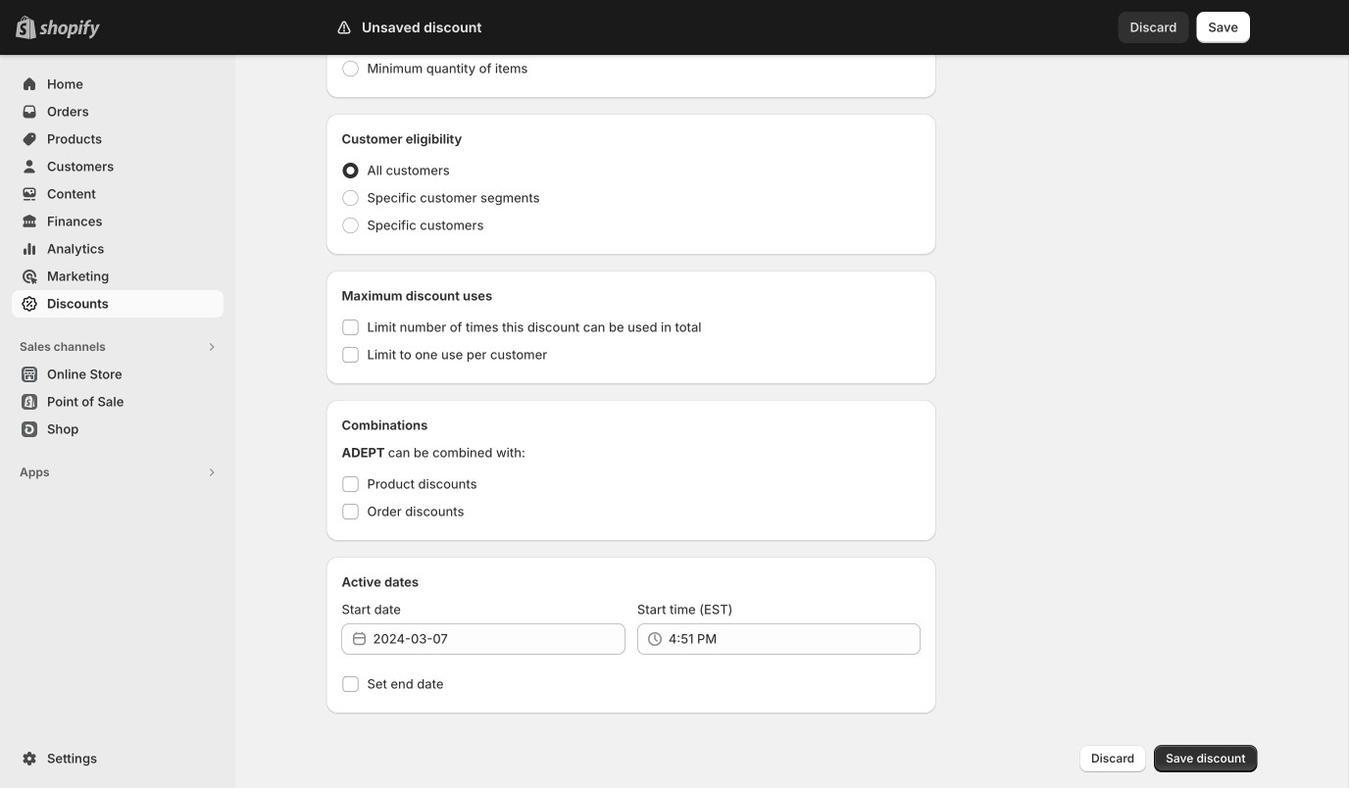 Task type: vqa. For each thing, say whether or not it's contained in the screenshot.
on
no



Task type: describe. For each thing, give the bounding box(es) containing it.
YYYY-MM-DD text field
[[373, 624, 625, 655]]

Enter time text field
[[668, 624, 921, 655]]



Task type: locate. For each thing, give the bounding box(es) containing it.
shopify image
[[39, 19, 100, 39]]



